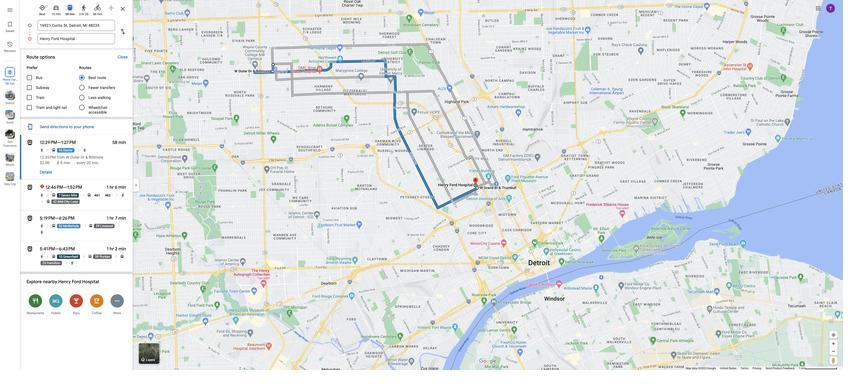 Task type: vqa. For each thing, say whether or not it's contained in the screenshot.


Task type: locate. For each thing, give the bounding box(es) containing it.
light
[[53, 105, 61, 110]]

— up 16
[[57, 140, 61, 145]]

henry inside directions main content
[[58, 279, 71, 285]]

daly
[[4, 183, 10, 186]]

hr up puritan
[[110, 246, 114, 252]]

None radio
[[106, 2, 117, 14]]

0 vertical spatial transit image
[[67, 4, 73, 11]]

0 vertical spatial henry
[[3, 78, 11, 82]]

2 horizontal spatial 58 min
[[112, 140, 126, 145]]

ford left prefer bus
[[11, 78, 17, 82]]

privacy
[[753, 367, 762, 370]]

list item
[[20, 20, 133, 38], [20, 33, 133, 44]]

hr for 7
[[110, 216, 114, 221]]

city down 7 seven mile
[[64, 200, 70, 204]]

bus image left 29
[[89, 224, 93, 228]]

transit image inside 58 min option
[[67, 4, 73, 11]]

more button
[[107, 291, 128, 318]]

3
[[79, 12, 81, 16]]

prefer bus
[[27, 65, 42, 80]]

0 vertical spatial walking image
[[80, 4, 87, 11]]

henry
[[3, 78, 11, 82], [58, 279, 71, 285]]

data
[[692, 367, 698, 370]]

 up henry ford hospital on the left top
[[7, 69, 12, 75]]

send for send product feedback
[[766, 367, 772, 370]]

city
[[11, 183, 16, 186], [64, 200, 70, 204]]

, then image down 12:46 pm
[[46, 193, 50, 197]]

united
[[721, 367, 728, 370]]

details button
[[37, 167, 55, 177]]

reverse starting point and destination image
[[119, 28, 126, 35]]

0 vertical spatial 2
[[10, 94, 12, 98]]

hospital inside directions main content
[[82, 279, 99, 285]]

2 places element for detroit
[[6, 93, 12, 98]]

 left the 5:19 pm
[[27, 215, 33, 222]]

1 mi button
[[799, 367, 838, 370]]

less walking
[[89, 95, 111, 100]]

1 none field from the top
[[40, 20, 113, 31]]

1 vertical spatial ford
[[72, 279, 81, 285]]

best for best
[[39, 12, 45, 16]]

1 vertical spatial hospital
[[82, 279, 99, 285]]

4 places element
[[6, 132, 12, 137]]

best inside directions main content
[[89, 76, 96, 80]]

united states button
[[721, 367, 737, 370]]

— up "32"
[[55, 216, 59, 221]]

city inside directions main content
[[64, 200, 70, 204]]

walking image inside 3 hr 20 option
[[80, 4, 87, 11]]

23 hamilton
[[42, 261, 60, 265]]

henry right nearby
[[58, 279, 71, 285]]

, then image
[[77, 148, 81, 152], [46, 224, 50, 228], [83, 224, 87, 228], [82, 255, 86, 259], [114, 255, 118, 259], [64, 261, 68, 265]]

walk image
[[40, 148, 44, 152], [83, 148, 87, 152], [40, 193, 44, 197], [121, 193, 125, 197], [40, 224, 44, 228], [40, 230, 44, 235], [40, 255, 44, 259], [70, 261, 74, 265]]

bus image down 1 hr 2 min
[[120, 255, 124, 259]]

0 vertical spatial 2 places element
[[6, 93, 12, 98]]

bus image
[[52, 224, 56, 228], [52, 255, 56, 259], [88, 255, 92, 259]]

footer
[[686, 367, 799, 370]]

hr right 3
[[82, 12, 84, 16]]

send inside send product feedback button
[[766, 367, 772, 370]]

29 linwood
[[96, 224, 113, 228]]

detroit
[[5, 102, 14, 105]]

12:46 pm — 1:52 pm
[[46, 185, 82, 190]]

0 horizontal spatial best
[[39, 12, 45, 16]]

, then image down 1 hr 2 min
[[114, 255, 118, 259]]

0 vertical spatial 20
[[85, 12, 88, 16]]

transit image right driving image
[[67, 4, 73, 11]]

restaurants
[[27, 311, 44, 315]]

1 vertical spatial henry
[[58, 279, 71, 285]]

58
[[65, 12, 69, 16], [5, 82, 9, 85], [112, 140, 117, 145]]

58 min
[[65, 12, 75, 16], [5, 82, 15, 85], [112, 140, 126, 145]]

list item down starting point 16921 curtis st, detroit, mi 48235 field
[[20, 33, 133, 44]]

zoom out image
[[832, 350, 836, 354]]

1 vertical spatial transit image
[[27, 184, 33, 191]]

best
[[39, 12, 45, 16], [89, 76, 96, 80]]

send inside button
[[40, 124, 49, 129]]

2 vertical spatial 58
[[112, 140, 117, 145]]

58 min inside option
[[65, 12, 75, 16]]

2 none field from the top
[[40, 33, 113, 44]]

0 vertical spatial best
[[39, 12, 45, 16]]

2 places element up detroit
[[6, 93, 12, 98]]

walking image
[[80, 4, 87, 11], [56, 161, 60, 165]]

bus image left 461
[[87, 193, 91, 197]]

best left route
[[89, 76, 96, 80]]

daly city button
[[0, 170, 20, 187]]

0 horizontal spatial 58 min
[[5, 82, 15, 85]]

1 horizontal spatial walking image
[[80, 4, 87, 11]]

— up "10"
[[55, 246, 59, 252]]

none field down 3
[[40, 20, 113, 31]]

transfers
[[100, 85, 115, 90]]

transit image left the 5:19 pm
[[27, 215, 33, 222]]

linwood
[[100, 224, 113, 228]]

0 horizontal spatial 58
[[5, 82, 9, 85]]

0 horizontal spatial henry
[[3, 78, 11, 82]]

layers
[[146, 359, 155, 362]]

none field down starting point 16921 curtis st, detroit, mi 48235 field
[[40, 33, 113, 44]]

none field starting point 16921 curtis st, detroit, mi 48235
[[40, 20, 113, 31]]

1 vertical spatial 2 places element
[[6, 113, 12, 118]]

bus image for 16 dexter
[[52, 148, 56, 152]]

, then image up "23 hamilton"
[[46, 255, 50, 259]]

recents button
[[0, 39, 20, 54]]

1 vertical spatial 20
[[87, 161, 91, 165]]

walking image left 9
[[56, 161, 60, 165]]

bus image up 42
[[52, 193, 56, 197]]

0 vertical spatial none field
[[40, 20, 113, 31]]

hr inside option
[[82, 12, 84, 16]]

20 down &
[[87, 161, 91, 165]]

bus image
[[52, 148, 56, 152], [52, 193, 56, 197], [87, 193, 91, 197], [46, 200, 50, 204], [89, 224, 93, 228], [120, 255, 124, 259]]

58 min radio
[[64, 2, 76, 16]]

subway
[[36, 85, 49, 90]]

1 vertical spatial 58
[[5, 82, 9, 85]]

0 horizontal spatial ford
[[11, 78, 17, 82]]


[[7, 69, 12, 75], [27, 139, 33, 147], [27, 184, 33, 191], [27, 215, 33, 222], [27, 245, 33, 253]]

walking image up 3 hr 20
[[80, 4, 87, 11]]

 list
[[0, 0, 20, 370]]

1 hr 6 min
[[107, 185, 126, 190]]

best inside best radio
[[39, 12, 45, 16]]

10
[[59, 255, 62, 259]]

1 for 1 mi
[[799, 367, 801, 370]]

footer containing map data ©2023 google
[[686, 367, 799, 370]]

1 vertical spatial send
[[766, 367, 772, 370]]

google maps element
[[0, 0, 844, 370]]

send left directions
[[40, 124, 49, 129]]

transit image for 12:29 pm
[[27, 139, 33, 147]]

send directions to your phone
[[40, 124, 94, 129]]

4
[[10, 133, 12, 137]]

ford inside directions main content
[[72, 279, 81, 285]]

hr left the 6
[[110, 185, 114, 190]]

hr up linwood
[[110, 216, 114, 221]]

0 vertical spatial hospital
[[4, 82, 16, 85]]

transit image left 12:29 pm
[[27, 139, 33, 147]]

Best radio
[[37, 2, 48, 16]]

best down best travel modes icon
[[39, 12, 45, 16]]

1 vertical spatial city
[[64, 200, 70, 204]]

58 min inside directions main content
[[112, 140, 126, 145]]

1 horizontal spatial send
[[766, 367, 772, 370]]

transit image for 5:41 pm
[[27, 245, 33, 253]]

transit image left the 5:41 pm
[[27, 245, 33, 253]]

 left the 5:41 pm
[[27, 245, 33, 253]]

 for 5:19 pm
[[27, 215, 33, 222]]

city right daly
[[11, 183, 16, 186]]

biltmore
[[89, 155, 103, 160]]

1 horizontal spatial ford
[[72, 279, 81, 285]]

hr for 20
[[82, 12, 84, 16]]

1 horizontal spatial 58
[[65, 12, 69, 16]]

hr for 6
[[110, 185, 114, 190]]

henry up detroit
[[3, 78, 11, 82]]

1 vertical spatial 58 min
[[5, 82, 15, 85]]

2 inside directions main content
[[115, 246, 117, 252]]

bus image for 29 linwood
[[89, 224, 93, 228]]

Starting point 16921 Curtis St, Detroit, MI 48235 field
[[40, 22, 113, 29]]

1 vertical spatial none field
[[40, 33, 113, 44]]

1 horizontal spatial city
[[64, 200, 70, 204]]

bus image left 42
[[46, 200, 50, 204]]

bus image left 39
[[88, 255, 92, 259]]

2 vertical spatial 2
[[115, 246, 117, 252]]

0 vertical spatial 58 min
[[65, 12, 75, 16]]

0 vertical spatial transit image
[[27, 139, 33, 147]]

and
[[46, 105, 52, 110]]

2 places element up 'doral'
[[6, 113, 12, 118]]

2 places element
[[6, 93, 12, 98], [6, 113, 12, 118]]

transit image for 1 hr 6 min
[[27, 184, 33, 191]]

bus image for 42 mid-city loop
[[46, 200, 50, 204]]

2 for detroit
[[10, 94, 12, 98]]

ford up bars button
[[72, 279, 81, 285]]

, then image up 12:35 pm
[[46, 148, 50, 152]]

transit image
[[27, 139, 33, 147], [27, 245, 33, 253]]

less
[[89, 95, 97, 100]]

hotels button
[[46, 291, 66, 318]]

route
[[27, 54, 39, 60]]

zoom in image
[[832, 342, 836, 346]]

1 horizontal spatial hospital
[[82, 279, 99, 285]]

hospital
[[4, 82, 16, 85], [82, 279, 99, 285]]

, then image left 42
[[40, 200, 44, 204]]

0 vertical spatial 58
[[65, 12, 69, 16]]

1 vertical spatial 7
[[115, 216, 117, 221]]

close
[[118, 54, 128, 59]]

1 horizontal spatial 58 min
[[65, 12, 75, 16]]

prefer
[[27, 65, 38, 70]]

None field
[[40, 20, 113, 31], [40, 33, 113, 44]]

list
[[20, 20, 133, 44]]

privacy button
[[753, 367, 762, 370]]

1 vertical spatial walking image
[[56, 161, 60, 165]]

hospital up detroit
[[4, 82, 16, 85]]

best travel modes image
[[39, 4, 46, 11]]

58 min inside  list
[[5, 82, 15, 85]]

1 horizontal spatial henry
[[58, 279, 71, 285]]

1 vertical spatial best
[[89, 76, 96, 80]]

1 for 1 hr 7 min
[[107, 216, 109, 221]]

cycling image
[[94, 4, 101, 11]]

6
[[115, 185, 117, 190]]

0 horizontal spatial city
[[11, 183, 16, 186]]

1
[[107, 185, 109, 190], [107, 216, 109, 221], [107, 246, 109, 252], [799, 367, 801, 370]]

ford inside henry ford hospital
[[11, 78, 17, 82]]

1 up linwood
[[107, 216, 109, 221]]

12:29 pm — 1:27 pm
[[40, 140, 76, 145]]

1 up puritan
[[107, 246, 109, 252]]

bus image left "32"
[[52, 224, 56, 228]]

— up seven
[[63, 185, 67, 190]]

min inside radio
[[56, 12, 61, 16]]

1 horizontal spatial best
[[89, 76, 96, 80]]

5:41 pm — 6:43 pm
[[40, 246, 75, 252]]

1 up 462 at left
[[107, 185, 109, 190]]

1 2 places element from the top
[[6, 93, 12, 98]]

bus image up hamilton
[[52, 255, 56, 259]]

bars button
[[66, 291, 87, 318]]

20 right 3
[[85, 12, 88, 16]]

bus image for 23 hamilton
[[120, 255, 124, 259]]

0 horizontal spatial hospital
[[4, 82, 16, 85]]

2 vertical spatial transit image
[[27, 215, 33, 222]]

©2023
[[699, 367, 707, 370]]

0 vertical spatial city
[[11, 183, 16, 186]]

1 hr 2 min
[[107, 246, 126, 252]]

best route
[[89, 76, 106, 80]]

send
[[40, 124, 49, 129], [766, 367, 772, 370]]

transit image
[[67, 4, 73, 11], [27, 184, 33, 191], [27, 215, 33, 222]]

20 inside 3 hr 20 option
[[85, 12, 88, 16]]

— for 5:41 pm
[[55, 246, 59, 252]]

— for 12:29 pm
[[57, 140, 61, 145]]

3 hr 20 radio
[[78, 2, 90, 16]]

1 for 1 hr 2 min
[[107, 246, 109, 252]]

—
[[57, 140, 61, 145], [63, 185, 67, 190], [55, 216, 59, 221], [55, 246, 59, 252]]

greenfield
[[63, 255, 78, 259]]

 left 12:29 pm
[[27, 139, 33, 147]]

send left product
[[766, 367, 772, 370]]

0 horizontal spatial send
[[40, 124, 49, 129]]

list item down 3
[[20, 20, 133, 38]]

0 horizontal spatial 7
[[59, 194, 60, 197]]

39 puritan
[[95, 255, 110, 259]]

2 for doral
[[10, 113, 12, 117]]

directions main content
[[20, 0, 133, 370]]

 left alert tooltip
[[27, 184, 33, 191]]

, then image
[[46, 148, 50, 152], [46, 193, 50, 197], [81, 193, 85, 197], [115, 193, 119, 197], [40, 200, 44, 204], [117, 224, 121, 228], [46, 255, 50, 259]]

2 2 places element from the top
[[6, 113, 12, 118]]

ford
[[11, 78, 17, 82], [72, 279, 81, 285]]

1 vertical spatial transit image
[[27, 245, 33, 253]]

1 transit image from the top
[[27, 139, 33, 147]]

1 horizontal spatial 7
[[115, 216, 117, 221]]

5:19 pm
[[40, 216, 55, 221]]

2 vertical spatial 58 min
[[112, 140, 126, 145]]

2 transit image from the top
[[27, 245, 33, 253]]

, then image down 10 greenfield
[[64, 261, 68, 265]]

daly city
[[4, 183, 16, 186]]

send product feedback button
[[766, 367, 795, 370]]

, then image up outer
[[77, 148, 81, 152]]

 for 5:41 pm
[[27, 245, 33, 253]]

alert tooltip
[[40, 184, 45, 189]]

39
[[95, 255, 99, 259]]

2 horizontal spatial 58
[[112, 140, 117, 145]]

$2.00
[[40, 161, 50, 165]]

footer inside google maps element
[[686, 367, 799, 370]]

15
[[52, 12, 55, 16]]

hospital up coffee button
[[82, 279, 99, 285]]

bus image left 16
[[52, 148, 56, 152]]

0 vertical spatial 7
[[59, 194, 60, 197]]

1 left mi
[[799, 367, 801, 370]]

0 vertical spatial send
[[40, 124, 49, 129]]

seven
[[61, 194, 70, 197]]

1 vertical spatial 2
[[10, 113, 12, 117]]

58 inside directions main content
[[112, 140, 117, 145]]

0 vertical spatial ford
[[11, 78, 17, 82]]

2
[[10, 94, 12, 98], [10, 113, 12, 117], [115, 246, 117, 252]]

58 inside  list
[[5, 82, 9, 85]]

transit image left alert tooltip
[[27, 184, 33, 191]]

states
[[729, 367, 737, 370]]



Task type: describe. For each thing, give the bounding box(es) containing it.
1:27 pm
[[61, 140, 76, 145]]

, then image down 1 hr 6 min
[[115, 193, 119, 197]]

w
[[66, 155, 69, 160]]

 for 12:29 pm
[[27, 139, 33, 147]]

461
[[94, 194, 100, 197]]

bus image for 5:19 pm
[[52, 224, 56, 228]]

hotels
[[51, 311, 61, 315]]

feedback
[[783, 367, 795, 370]]

dr
[[81, 155, 85, 160]]

explore
[[27, 279, 42, 285]]

42 mid-city loop
[[53, 200, 78, 204]]

20 inside directions main content
[[87, 161, 91, 165]]

miami
[[6, 163, 14, 167]]

2 list item from the top
[[20, 33, 133, 44]]

show your location image
[[832, 333, 837, 338]]

mi
[[802, 367, 805, 370]]

1 mi
[[799, 367, 805, 370]]

hr for 2
[[110, 246, 114, 252]]

send for send directions to your phone
[[40, 124, 49, 129]]

every 20 min
[[77, 161, 98, 165]]

mid-
[[58, 200, 64, 204]]

doral
[[6, 121, 14, 124]]

directions
[[50, 124, 68, 129]]

29
[[96, 224, 100, 228]]

, then image left 39
[[82, 255, 86, 259]]

48 min radio
[[92, 2, 103, 16]]

— for 12:46 pm
[[63, 185, 67, 190]]

from
[[57, 155, 65, 160]]

phone
[[83, 124, 94, 129]]

none field destination henry ford hospital
[[40, 33, 113, 44]]

bars
[[73, 311, 80, 315]]

send product feedback
[[766, 367, 795, 370]]

loop
[[71, 200, 78, 204]]

wheelchair
[[89, 105, 108, 110]]

terms
[[741, 367, 749, 370]]

options
[[40, 54, 55, 60]]

min inside  list
[[9, 82, 15, 85]]

city inside button
[[11, 183, 16, 186]]

best for best route
[[89, 76, 96, 80]]

puritan
[[100, 255, 110, 259]]

&
[[85, 155, 88, 160]]

coffee
[[92, 311, 102, 315]]

train
[[36, 95, 45, 100]]

12:29 pm
[[40, 140, 57, 145]]

miami button
[[0, 151, 20, 168]]

 inside list
[[7, 69, 12, 75]]

462
[[105, 194, 111, 197]]

— for 5:19 pm
[[55, 216, 59, 221]]

list inside google maps element
[[20, 20, 133, 44]]

more
[[113, 311, 121, 315]]

routes
[[79, 65, 92, 70]]

your
[[74, 124, 82, 129]]

fewer
[[89, 85, 99, 90]]

saved button
[[0, 19, 20, 34]]

1:52 pm
[[67, 185, 82, 190]]

nearby
[[43, 279, 57, 285]]

driving image
[[53, 4, 59, 11]]

mcnichols
[[63, 224, 79, 228]]

to
[[69, 124, 73, 129]]

send directions to your phone button
[[37, 121, 97, 132]]

bus image for 7 seven mile
[[52, 193, 56, 197]]

, then image right mile on the left bottom of page
[[81, 193, 85, 197]]

, then image down the 5:19 pm
[[46, 224, 50, 228]]

saved
[[6, 29, 14, 33]]

menu image
[[7, 7, 13, 13]]

route options
[[27, 54, 55, 60]]

5:19 pm — 6:26 pm
[[40, 216, 75, 221]]

Destination Henry Ford Hospital field
[[40, 35, 113, 42]]

0 horizontal spatial walking image
[[56, 161, 60, 165]]

product
[[773, 367, 783, 370]]

58 inside option
[[65, 12, 69, 16]]

bus image for 5:41 pm
[[52, 255, 56, 259]]

16
[[59, 149, 62, 152]]

none radio inside google maps element
[[106, 2, 117, 14]]

google account: tyler black  
(blacklashes1000@gmail.com) image
[[827, 4, 836, 13]]

15 min radio
[[50, 2, 62, 16]]

flights image
[[108, 4, 115, 11]]

hospital inside henry ford hospital
[[4, 82, 16, 85]]

restaurants button
[[25, 291, 46, 318]]

42
[[53, 200, 57, 204]]

9 min
[[60, 161, 70, 165]]

48 min
[[93, 12, 102, 16]]

terms button
[[741, 367, 749, 370]]

3 hr 20
[[79, 12, 88, 16]]

dexter
[[63, 149, 73, 152]]

collapse side panel image
[[133, 182, 139, 188]]

united states
[[721, 367, 737, 370]]

1 for 1 hr 6 min
[[107, 185, 109, 190]]

2 places element for doral
[[6, 113, 12, 118]]

tram and light rail
[[36, 105, 67, 110]]

bus
[[36, 76, 42, 80]]

hamilton
[[47, 261, 60, 265]]

, then image down 1 hr 7 min
[[117, 224, 121, 228]]

wheelchair accessible
[[89, 105, 108, 114]]

close directions image
[[119, 6, 126, 12]]

16 dexter
[[59, 149, 73, 152]]

henry ford hospital
[[3, 78, 17, 85]]

tram
[[36, 105, 45, 110]]

coffee button
[[87, 291, 107, 318]]

henry inside henry ford hospital
[[3, 78, 11, 82]]

map data ©2023 google
[[686, 367, 716, 370]]

details
[[40, 170, 52, 175]]

9
[[60, 161, 63, 165]]

map
[[686, 367, 692, 370]]

walking
[[98, 95, 111, 100]]

1 list item from the top
[[20, 20, 133, 38]]

6:43 pm
[[59, 246, 75, 252]]

32
[[59, 224, 62, 228]]

san
[[7, 140, 13, 144]]

transit image for 1 hr 7 min
[[27, 215, 33, 222]]

show street view coverage image
[[830, 357, 838, 365]]

, then image left 29
[[83, 224, 87, 228]]

outer
[[70, 155, 80, 160]]

accessible
[[89, 110, 107, 114]]

every
[[77, 161, 86, 165]]

google
[[708, 367, 716, 370]]



